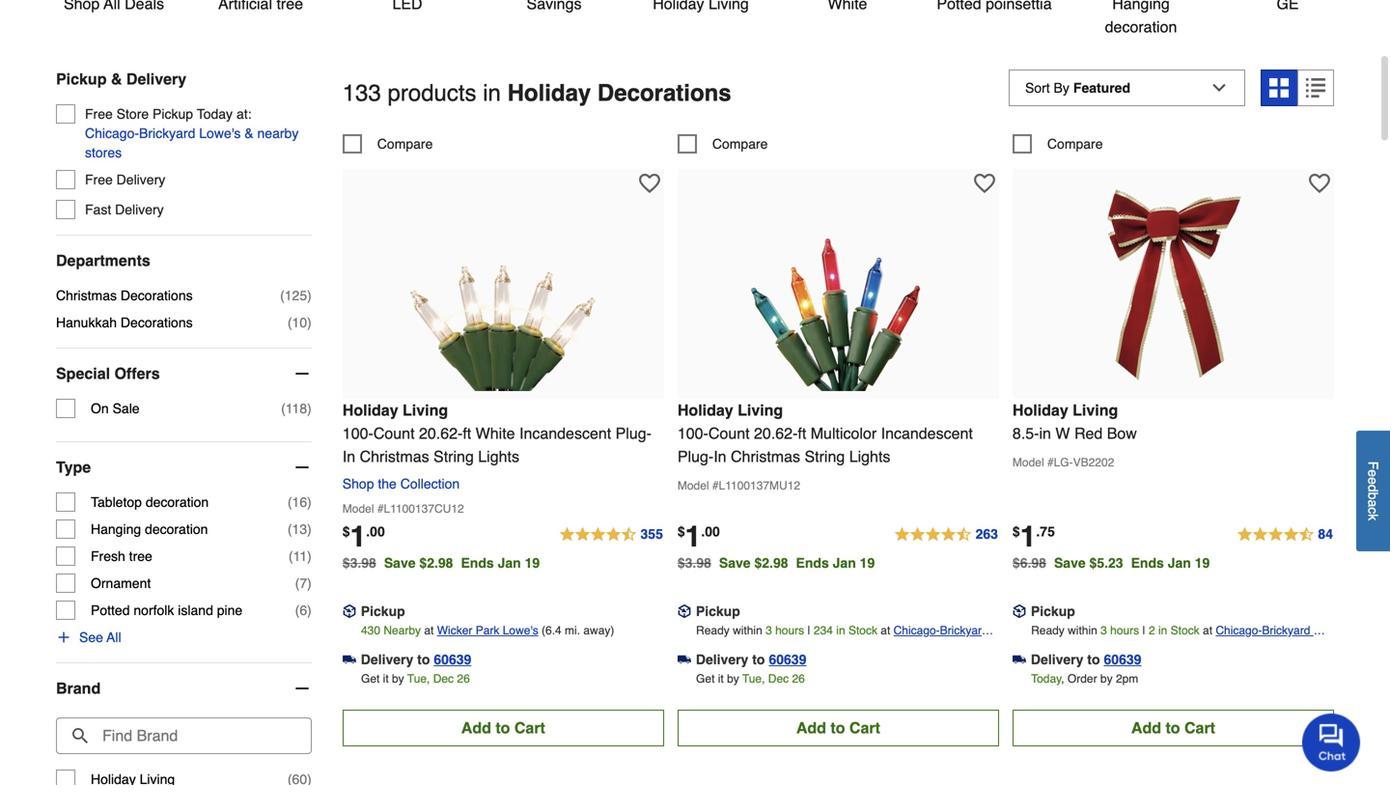 Task type: describe. For each thing, give the bounding box(es) containing it.
actual price $1.75 element
[[1013, 520, 1055, 553]]

,
[[1062, 672, 1065, 685]]

430 nearby at wicker park lowe's (6.4 mi. away)
[[361, 624, 615, 637]]

today , order by 2pm
[[1031, 672, 1139, 685]]

$ 1 .75
[[1013, 520, 1055, 553]]

chicago-brickyard lowe's button for ready within 3 hours | 2 in stock at chicago-brickyard lowe's
[[1216, 621, 1335, 656]]

chicago- for ready within 3 hours | 2 in stock at chicago-brickyard lowe's
[[1216, 624, 1262, 637]]

count for 100-count 20.62-ft white incandescent plug- in christmas string lights
[[374, 424, 415, 442]]

savings save $5.23 element
[[1054, 555, 1218, 571]]

within for by
[[733, 624, 763, 637]]

wicker park lowe's button
[[437, 621, 539, 640]]

$2.98 for 355
[[419, 555, 453, 571]]

ends for 84
[[1131, 555, 1164, 571]]

2 e from the top
[[1366, 477, 1381, 484]]

$5.23
[[1090, 555, 1124, 571]]

$3.98 save $2.98 ends jan 19 for 355
[[343, 555, 540, 571]]

3 cart from the left
[[1185, 719, 1216, 737]]

bow
[[1107, 424, 1137, 442]]

fast delivery
[[85, 202, 164, 217]]

( for 16
[[288, 494, 292, 510]]

compare for 1001813154 element
[[713, 136, 768, 151]]

125
[[285, 288, 307, 303]]

truck filled image for ready within
[[678, 653, 691, 666]]

( 11 )
[[289, 549, 312, 564]]

1 60639 from the left
[[434, 652, 472, 667]]

delivery to 60639 for ready within 3 hours | 2 in stock at chicago-brickyard lowe's
[[1031, 652, 1142, 667]]

3 for by
[[1101, 624, 1107, 637]]

) for ( 10 )
[[307, 315, 312, 330]]

stores
[[85, 145, 122, 160]]

heart outline image
[[1309, 173, 1331, 194]]

lowe's inside chicago-brickyard lowe's & nearby stores
[[199, 126, 241, 141]]

19 for 263
[[860, 555, 875, 571]]

c
[[1366, 507, 1381, 514]]

ready within 3 hours | 2 in stock at chicago-brickyard lowe's
[[1031, 624, 1314, 656]]

13
[[292, 522, 307, 537]]

christmas for holiday living 100-count 20.62-ft white incandescent plug- in christmas string lights
[[360, 447, 429, 465]]

5013254527 element
[[1013, 134, 1103, 153]]

1 for 263
[[685, 520, 701, 553]]

tue, for 430 nearby
[[407, 672, 430, 685]]

hours for 2
[[1111, 624, 1140, 637]]

holiday living 100-count 20.62-ft white incandescent plug- in christmas string lights
[[343, 401, 652, 465]]

collection
[[400, 476, 460, 491]]

.00 for 355
[[366, 524, 385, 539]]

nearby
[[384, 624, 421, 637]]

pickup image for ready within 3 hours | 234 in stock at chicago-brickyard lowe's
[[678, 605, 691, 618]]

( 10 )
[[288, 315, 312, 330]]

free store pickup today at:
[[85, 106, 252, 122]]

multicolor
[[811, 424, 877, 442]]

departments
[[56, 252, 150, 269]]

holiday living 8.5-in w red bow
[[1013, 401, 1137, 442]]

ready for ready within 3 hours | 234 in stock at chicago-brickyard lowe's
[[696, 624, 730, 637]]

60639 for ready within 3 hours | 234 in stock at chicago-brickyard lowe's
[[769, 652, 807, 667]]

430
[[361, 624, 380, 637]]

a
[[1366, 500, 1381, 507]]

holiday living 8.5-in w red bow image
[[1067, 179, 1280, 391]]

vb2202
[[1073, 456, 1115, 469]]

truck filled image
[[1013, 653, 1026, 666]]

hanukkah
[[56, 315, 117, 330]]

0 horizontal spatial model
[[343, 502, 374, 516]]

truck filled image for 430 nearby
[[343, 653, 356, 666]]

( for 13
[[288, 522, 292, 537]]

free for free store pickup today at:
[[85, 106, 113, 122]]

lg-
[[1054, 456, 1073, 469]]

brickyard for ready within 3 hours | 2 in stock at chicago-brickyard lowe's
[[1262, 624, 1311, 637]]

mi.
[[565, 624, 580, 637]]

see all
[[79, 630, 121, 645]]

store
[[117, 106, 149, 122]]

pine
[[217, 603, 243, 618]]

( 118 )
[[281, 401, 312, 416]]

0 vertical spatial decorations
[[598, 80, 732, 106]]

) for ( 125 )
[[307, 288, 312, 303]]

0 horizontal spatial hanging decoration
[[91, 522, 208, 537]]

decoration for ( 16 )
[[146, 494, 209, 510]]

chicago- inside chicago-brickyard lowe's & nearby stores
[[85, 126, 139, 141]]

10
[[292, 315, 307, 330]]

$6.98 save $5.23 ends jan 19
[[1013, 555, 1210, 571]]

3 add to cart from the left
[[1132, 719, 1216, 737]]

brickyard inside chicago-brickyard lowe's & nearby stores
[[139, 126, 195, 141]]

dec for ready within
[[768, 672, 789, 685]]

by for 430 nearby
[[392, 672, 404, 685]]

26 for ready within
[[792, 672, 805, 685]]

( 125 )
[[280, 288, 312, 303]]

string for multicolor
[[805, 447, 845, 465]]

holiday living 100-count 20.62-ft multicolor incandescent plug-in christmas string lights
[[678, 401, 973, 465]]

all
[[107, 630, 121, 645]]

count for 100-count 20.62-ft multicolor incandescent plug-in christmas string lights
[[709, 424, 750, 442]]

ornament
[[91, 576, 151, 591]]

133 products in holiday decorations
[[343, 80, 732, 106]]

60639 button for ready within 3 hours | 234 in stock at chicago-brickyard lowe's
[[769, 650, 807, 669]]

offers
[[114, 365, 160, 382]]

( 6 )
[[295, 603, 312, 618]]

234
[[814, 624, 833, 637]]

model # l1100137cu12
[[343, 502, 464, 516]]

( for 7
[[295, 576, 300, 591]]

( for 125
[[280, 288, 285, 303]]

( 16 )
[[288, 494, 312, 510]]

compare for 5013254527 element
[[1048, 136, 1103, 151]]

minus image
[[292, 364, 312, 383]]

the
[[378, 476, 397, 491]]

1 vertical spatial today
[[1031, 672, 1062, 685]]

ready within 3 hours | 234 in stock at chicago-brickyard lowe's
[[696, 624, 992, 656]]

hours for 234
[[776, 624, 805, 637]]

) for ( 6 )
[[307, 603, 312, 618]]

f e e d b a c k
[[1366, 461, 1381, 521]]

ft for white
[[463, 424, 471, 442]]

.75
[[1037, 524, 1055, 539]]

w
[[1056, 424, 1070, 442]]

hanging decoration button
[[1083, 0, 1199, 39]]

1 cart from the left
[[515, 719, 545, 737]]

26 for 430 nearby
[[457, 672, 470, 685]]

1 vertical spatial hanging
[[91, 522, 141, 537]]

118
[[286, 401, 307, 416]]

at for ready within 3 hours | 2 in stock at chicago-brickyard lowe's
[[1203, 624, 1213, 637]]

decoration for ( 13 )
[[145, 522, 208, 537]]

2 add to cart button from the left
[[678, 710, 999, 746]]

living for bow
[[1073, 401, 1118, 419]]

| for 234
[[808, 624, 811, 637]]

special offers
[[56, 365, 160, 382]]

20.62- for multicolor
[[754, 424, 798, 442]]

delivery to 60639 for ready within 3 hours | 234 in stock at chicago-brickyard lowe's
[[696, 652, 807, 667]]

f
[[1366, 461, 1381, 469]]

19 for 84
[[1195, 555, 1210, 571]]

in inside ready within 3 hours | 234 in stock at chicago-brickyard lowe's
[[837, 624, 846, 637]]

decorations for ( 10 )
[[121, 315, 193, 330]]

red
[[1075, 424, 1103, 442]]

ends jan 19 element for 84
[[1131, 555, 1218, 571]]

stock for 234
[[849, 624, 878, 637]]

tabletop decoration
[[91, 494, 209, 510]]

16
[[292, 494, 307, 510]]

jan for 263
[[833, 555, 856, 571]]

fresh tree
[[91, 549, 152, 564]]

ends for 355
[[461, 555, 494, 571]]

it for ready within
[[718, 672, 724, 685]]

actual price $1.00 element for 263
[[678, 520, 720, 553]]

1 at from the left
[[424, 624, 434, 637]]

84
[[1318, 526, 1334, 542]]

shop the collection link
[[343, 476, 468, 491]]

8.5-
[[1013, 424, 1040, 442]]

) for ( 7 )
[[307, 576, 312, 591]]

was price $3.98 element for 355
[[343, 550, 384, 571]]

ends jan 19 element for 263
[[796, 555, 883, 571]]

tree
[[129, 549, 152, 564]]

minus image for brand
[[292, 679, 312, 698]]

l1100137mu12
[[719, 479, 801, 492]]

see all button
[[56, 628, 121, 647]]

11
[[293, 549, 307, 564]]

fresh
[[91, 549, 125, 564]]

free for free delivery
[[85, 172, 113, 187]]

at for ready within 3 hours | 234 in stock at chicago-brickyard lowe's
[[881, 624, 891, 637]]

0 horizontal spatial today
[[197, 106, 233, 122]]

get it by tue, dec 26 for 430 nearby
[[361, 672, 470, 685]]

stock for 2
[[1171, 624, 1200, 637]]

0 horizontal spatial christmas
[[56, 288, 117, 303]]

1 delivery to 60639 from the left
[[361, 652, 472, 667]]

model for 8.5-in w red bow
[[1013, 456, 1044, 469]]

84 button
[[1236, 523, 1335, 546]]

in right products
[[483, 80, 501, 106]]

d
[[1366, 484, 1381, 492]]

norfolk
[[134, 603, 174, 618]]

2 add to cart from the left
[[796, 719, 881, 737]]

products
[[388, 80, 477, 106]]

see
[[79, 630, 103, 645]]



Task type: locate. For each thing, give the bounding box(es) containing it.
sale
[[113, 401, 140, 416]]

1 actual price $1.00 element from the left
[[343, 520, 385, 553]]

save down model # l1100137mu12
[[719, 555, 751, 571]]

ends up the park
[[461, 555, 494, 571]]

1 1 from the left
[[350, 520, 366, 553]]

island
[[178, 603, 213, 618]]

in
[[343, 447, 355, 465], [714, 447, 727, 465]]

minus image inside type button
[[292, 458, 312, 477]]

tabletop
[[91, 494, 142, 510]]

2 pickup image from the left
[[1013, 605, 1026, 618]]

1 .00 from the left
[[366, 524, 385, 539]]

1 horizontal spatial by
[[727, 672, 739, 685]]

2 ready from the left
[[1031, 624, 1065, 637]]

2 $3.98 save $2.98 ends jan 19 from the left
[[678, 555, 875, 571]]

26 down ready within 3 hours | 234 in stock at chicago-brickyard lowe's
[[792, 672, 805, 685]]

20.62- up l1100137mu12
[[754, 424, 798, 442]]

0 horizontal spatial cart
[[515, 719, 545, 737]]

1 20.62- from the left
[[419, 424, 463, 442]]

) down 7
[[307, 603, 312, 618]]

pickup image
[[343, 605, 356, 618]]

3 inside ready within 3 hours | 234 in stock at chicago-brickyard lowe's
[[766, 624, 772, 637]]

2 incandescent from the left
[[881, 424, 973, 442]]

in inside holiday living 8.5-in w red bow
[[1040, 424, 1052, 442]]

save down model # l1100137cu12
[[384, 555, 416, 571]]

ends for 263
[[796, 555, 829, 571]]

lights for white
[[478, 447, 519, 465]]

string inside the holiday living 100-count 20.62-ft white incandescent plug- in christmas string lights
[[434, 447, 474, 465]]

grid view image
[[1270, 78, 1289, 98]]

0 horizontal spatial count
[[374, 424, 415, 442]]

0 horizontal spatial ft
[[463, 424, 471, 442]]

1 living from the left
[[403, 401, 448, 419]]

1 add to cart from the left
[[461, 719, 545, 737]]

2 $2.98 from the left
[[755, 555, 788, 571]]

plug- for 100-count 20.62-ft multicolor incandescent plug-in christmas string lights
[[678, 447, 714, 465]]

) up 13
[[307, 494, 312, 510]]

model down shop
[[343, 502, 374, 516]]

savings save $2.98 element for 263
[[719, 555, 883, 571]]

1 add from the left
[[461, 719, 491, 737]]

2 within from the left
[[1068, 624, 1098, 637]]

.00 down model # l1100137cu12
[[366, 524, 385, 539]]

lights down multicolor
[[849, 447, 891, 465]]

) down minus icon
[[307, 401, 312, 416]]

savings save $2.98 element down "l1100137cu12" on the bottom left of the page
[[384, 555, 548, 571]]

ends up 234 at bottom
[[796, 555, 829, 571]]

1 horizontal spatial actual price $1.00 element
[[678, 520, 720, 553]]

1 dec from the left
[[433, 672, 454, 685]]

christmas up shop the collection
[[360, 447, 429, 465]]

stock inside ready within 3 hours | 234 in stock at chicago-brickyard lowe's
[[849, 624, 878, 637]]

ready inside ready within 3 hours | 234 in stock at chicago-brickyard lowe's
[[696, 624, 730, 637]]

living inside holiday living 8.5-in w red bow
[[1073, 401, 1118, 419]]

2 jan from the left
[[833, 555, 856, 571]]

3 add from the left
[[1132, 719, 1162, 737]]

it for 430 nearby
[[383, 672, 389, 685]]

compare inside 1001813120 element
[[377, 136, 433, 151]]

4.5 stars image
[[559, 523, 664, 546], [894, 523, 999, 546], [1236, 523, 1335, 546]]

holiday inside the holiday living 100-count 20.62-ft white incandescent plug- in christmas string lights
[[343, 401, 398, 419]]

1 in from the left
[[343, 447, 355, 465]]

free down stores
[[85, 172, 113, 187]]

2 horizontal spatial at
[[1203, 624, 1213, 637]]

263
[[976, 526, 998, 542]]

lights inside 'holiday living 100-count 20.62-ft multicolor incandescent plug-in christmas string lights'
[[849, 447, 891, 465]]

) down 125 on the top left of page
[[307, 315, 312, 330]]

2 horizontal spatial add to cart
[[1132, 719, 1216, 737]]

2 actual price $1.00 element from the left
[[678, 520, 720, 553]]

stock
[[849, 624, 878, 637], [1171, 624, 1200, 637]]

stock right 234 at bottom
[[849, 624, 878, 637]]

1 truck filled image from the left
[[343, 653, 356, 666]]

hours inside ready within 3 hours | 2 in stock at chicago-brickyard lowe's
[[1111, 624, 1140, 637]]

model for 100-count 20.62-ft multicolor incandescent plug-in christmas string lights
[[678, 479, 709, 492]]

incandescent right multicolor
[[881, 424, 973, 442]]

decoration
[[1105, 18, 1177, 36], [146, 494, 209, 510], [145, 522, 208, 537]]

$ inside $ 1 .75
[[1013, 524, 1020, 539]]

3 for tue,
[[766, 624, 772, 637]]

0 horizontal spatial 3
[[766, 624, 772, 637]]

1 up $6.98
[[1020, 520, 1037, 553]]

add to cart
[[461, 719, 545, 737], [796, 719, 881, 737], [1132, 719, 1216, 737]]

2 hours from the left
[[1111, 624, 1140, 637]]

1 horizontal spatial count
[[709, 424, 750, 442]]

# for count
[[713, 479, 719, 492]]

in for 100-count 20.62-ft multicolor incandescent plug-in christmas string lights
[[714, 447, 727, 465]]

1 e from the top
[[1366, 469, 1381, 477]]

1 down shop
[[350, 520, 366, 553]]

jan right the "$5.23"
[[1168, 555, 1191, 571]]

3 by from the left
[[1101, 672, 1113, 685]]

order
[[1068, 672, 1098, 685]]

0 horizontal spatial $2.98
[[419, 555, 453, 571]]

$2.98 down "l1100137cu12" on the bottom left of the page
[[419, 555, 453, 571]]

1 horizontal spatial compare
[[713, 136, 768, 151]]

Find Brand text field
[[56, 718, 312, 754]]

jan for 355
[[498, 555, 521, 571]]

hanukkah decorations
[[56, 315, 193, 330]]

2 | from the left
[[1143, 624, 1146, 637]]

2 horizontal spatial brickyard
[[1262, 624, 1311, 637]]

133
[[343, 80, 381, 106]]

) for ( 118 )
[[307, 401, 312, 416]]

white
[[476, 424, 515, 442]]

holiday inside holiday living 8.5-in w red bow
[[1013, 401, 1069, 419]]

$6.98
[[1013, 555, 1047, 571]]

list view image
[[1307, 78, 1326, 98]]

1 $3.98 from the left
[[343, 555, 376, 571]]

living for multicolor
[[738, 401, 783, 419]]

on sale
[[91, 401, 140, 416]]

2 4.5 stars image from the left
[[894, 523, 999, 546]]

3 left 2
[[1101, 624, 1107, 637]]

park
[[476, 624, 500, 637]]

incandescent for white
[[520, 424, 611, 442]]

get it by tue, dec 26 for ready within
[[696, 672, 805, 685]]

1 ends from the left
[[461, 555, 494, 571]]

in
[[483, 80, 501, 106], [1040, 424, 1052, 442], [837, 624, 846, 637], [1159, 624, 1168, 637]]

( for 118
[[281, 401, 286, 416]]

at
[[424, 624, 434, 637], [881, 624, 891, 637], [1203, 624, 1213, 637]]

count up the
[[374, 424, 415, 442]]

1 horizontal spatial hours
[[1111, 624, 1140, 637]]

pickup image
[[678, 605, 691, 618], [1013, 605, 1026, 618]]

1 horizontal spatial ready
[[1031, 624, 1065, 637]]

ends right the "$5.23"
[[1131, 555, 1164, 571]]

get it by tue, dec 26
[[361, 672, 470, 685], [696, 672, 805, 685]]

1 vertical spatial free
[[85, 172, 113, 187]]

0 horizontal spatial 100-
[[343, 424, 374, 442]]

1 100- from the left
[[343, 424, 374, 442]]

1 horizontal spatial brickyard
[[940, 624, 989, 637]]

2 at from the left
[[881, 624, 891, 637]]

2 vertical spatial #
[[377, 502, 384, 516]]

1001813154 element
[[678, 134, 768, 153]]

1 add to cart button from the left
[[343, 710, 664, 746]]

0 vertical spatial minus image
[[292, 458, 312, 477]]

holiday living 100-count 20.62-ft multicolor incandescent plug-in christmas string lights image
[[732, 179, 945, 391]]

| inside ready within 3 hours | 2 in stock at chicago-brickyard lowe's
[[1143, 624, 1146, 637]]

minus image inside brand button
[[292, 679, 312, 698]]

1 pickup image from the left
[[678, 605, 691, 618]]

k
[[1366, 514, 1381, 521]]

2 living from the left
[[738, 401, 783, 419]]

( for 11
[[289, 549, 293, 564]]

ft inside the holiday living 100-count 20.62-ft white incandescent plug- in christmas string lights
[[463, 424, 471, 442]]

$2.98 down l1100137mu12
[[755, 555, 788, 571]]

1 horizontal spatial heart outline image
[[974, 173, 995, 194]]

0 horizontal spatial .00
[[366, 524, 385, 539]]

3 compare from the left
[[1048, 136, 1103, 151]]

decoration inside hanging decoration "button"
[[1105, 18, 1177, 36]]

3 1 from the left
[[1020, 520, 1037, 553]]

1 horizontal spatial today
[[1031, 672, 1062, 685]]

| inside ready within 3 hours | 234 in stock at chicago-brickyard lowe's
[[808, 624, 811, 637]]

stock inside ready within 3 hours | 2 in stock at chicago-brickyard lowe's
[[1171, 624, 1200, 637]]

19 for 355
[[525, 555, 540, 571]]

ft left 'white'
[[463, 424, 471, 442]]

ends jan 19 element
[[461, 555, 548, 571], [796, 555, 883, 571], [1131, 555, 1218, 571]]

chat invite button image
[[1303, 713, 1362, 772]]

7 ) from the top
[[307, 576, 312, 591]]

1 $ from the left
[[343, 524, 350, 539]]

compare inside 5013254527 element
[[1048, 136, 1103, 151]]

chicago- right 234 at bottom
[[894, 624, 940, 637]]

holiday for holiday living 100-count 20.62-ft white incandescent plug- in christmas string lights
[[343, 401, 398, 419]]

$3.98 for 355
[[343, 555, 376, 571]]

compare for 1001813120 element
[[377, 136, 433, 151]]

) up ( 6 )
[[307, 576, 312, 591]]

1 horizontal spatial save
[[719, 555, 751, 571]]

1 savings save $2.98 element from the left
[[384, 555, 548, 571]]

in for 100-count 20.62-ft white incandescent plug- in christmas string lights
[[343, 447, 355, 465]]

away)
[[584, 624, 615, 637]]

chicago-brickyard lowe's & nearby stores button
[[85, 124, 312, 162]]

truck filled image
[[343, 653, 356, 666], [678, 653, 691, 666]]

incandescent inside the holiday living 100-count 20.62-ft white incandescent plug- in christmas string lights
[[520, 424, 611, 442]]

3 at from the left
[[1203, 624, 1213, 637]]

1 horizontal spatial get it by tue, dec 26
[[696, 672, 805, 685]]

living up collection
[[403, 401, 448, 419]]

within for order
[[1068, 624, 1098, 637]]

2 horizontal spatial chicago-
[[1216, 624, 1262, 637]]

pickup image for ready within 3 hours | 2 in stock at chicago-brickyard lowe's
[[1013, 605, 1026, 618]]

100- inside 'holiday living 100-count 20.62-ft multicolor incandescent plug-in christmas string lights'
[[678, 424, 709, 442]]

at:
[[237, 106, 252, 122]]

minus image for type
[[292, 458, 312, 477]]

brand
[[56, 679, 101, 697]]

1 horizontal spatial jan
[[833, 555, 856, 571]]

2 free from the top
[[85, 172, 113, 187]]

2 delivery to 60639 from the left
[[696, 652, 807, 667]]

chicago- right 2
[[1216, 624, 1262, 637]]

2 heart outline image from the left
[[974, 173, 995, 194]]

$3.98 save $2.98 ends jan 19 down l1100137mu12
[[678, 555, 875, 571]]

1 horizontal spatial within
[[1068, 624, 1098, 637]]

60639 for ready within 3 hours | 2 in stock at chicago-brickyard lowe's
[[1104, 652, 1142, 667]]

nearby
[[257, 126, 299, 141]]

wicker
[[437, 624, 473, 637]]

ready
[[696, 624, 730, 637], [1031, 624, 1065, 637]]

$ right ( 13 )
[[343, 524, 350, 539]]

chicago- up stores
[[85, 126, 139, 141]]

lowe's inside ready within 3 hours | 234 in stock at chicago-brickyard lowe's
[[894, 643, 930, 656]]

within left 234 at bottom
[[733, 624, 763, 637]]

string down multicolor
[[805, 447, 845, 465]]

hours inside ready within 3 hours | 234 in stock at chicago-brickyard lowe's
[[776, 624, 805, 637]]

hours left 2
[[1111, 624, 1140, 637]]

2 tue, from the left
[[743, 672, 765, 685]]

2 horizontal spatial jan
[[1168, 555, 1191, 571]]

ready inside ready within 3 hours | 2 in stock at chicago-brickyard lowe's
[[1031, 624, 1065, 637]]

$ 1 .00
[[343, 520, 385, 553], [678, 520, 720, 553]]

in up shop
[[343, 447, 355, 465]]

0 vertical spatial &
[[111, 70, 122, 88]]

1 horizontal spatial pickup image
[[1013, 605, 1026, 618]]

355
[[641, 526, 663, 542]]

shop the collection
[[343, 476, 460, 491]]

lights
[[478, 447, 519, 465], [849, 447, 891, 465]]

ft inside 'holiday living 100-count 20.62-ft multicolor incandescent plug-in christmas string lights'
[[798, 424, 807, 442]]

2 $ from the left
[[678, 524, 685, 539]]

1 ready from the left
[[696, 624, 730, 637]]

) up 11
[[307, 522, 312, 537]]

lights down 'white'
[[478, 447, 519, 465]]

2 horizontal spatial christmas
[[731, 447, 801, 465]]

in inside the holiday living 100-count 20.62-ft white incandescent plug- in christmas string lights
[[343, 447, 355, 465]]

2 $ 1 .00 from the left
[[678, 520, 720, 553]]

$ for 84
[[1013, 524, 1020, 539]]

at inside ready within 3 hours | 2 in stock at chicago-brickyard lowe's
[[1203, 624, 1213, 637]]

2 savings save $2.98 element from the left
[[719, 555, 883, 571]]

christmas up hanukkah
[[56, 288, 117, 303]]

pickup & delivery
[[56, 70, 187, 88]]

$ left .75
[[1013, 524, 1020, 539]]

) for ( 11 )
[[307, 549, 312, 564]]

0 horizontal spatial get
[[361, 672, 380, 685]]

save left the "$5.23"
[[1054, 555, 1086, 571]]

living for white
[[403, 401, 448, 419]]

plug- inside 'holiday living 100-count 20.62-ft multicolor incandescent plug-in christmas string lights'
[[678, 447, 714, 465]]

lowe's inside ready within 3 hours | 2 in stock at chicago-brickyard lowe's
[[1216, 643, 1252, 656]]

save for 263
[[719, 555, 751, 571]]

brickyard for ready within 3 hours | 234 in stock at chicago-brickyard lowe's
[[940, 624, 989, 637]]

2 stock from the left
[[1171, 624, 1200, 637]]

0 horizontal spatial get it by tue, dec 26
[[361, 672, 470, 685]]

ready for ready within 3 hours | 2 in stock at chicago-brickyard lowe's
[[1031, 624, 1065, 637]]

model # l1100137mu12
[[678, 479, 801, 492]]

| left 234 at bottom
[[808, 624, 811, 637]]

1 horizontal spatial hanging
[[1113, 0, 1170, 13]]

chicago- inside ready within 3 hours | 2 in stock at chicago-brickyard lowe's
[[1216, 624, 1262, 637]]

4.5 stars image for 263 button
[[894, 523, 999, 546]]

1 horizontal spatial 26
[[792, 672, 805, 685]]

string inside 'holiday living 100-count 20.62-ft multicolor incandescent plug-in christmas string lights'
[[805, 447, 845, 465]]

save for 84
[[1054, 555, 1086, 571]]

ends jan 19 element for 355
[[461, 555, 548, 571]]

2 26 from the left
[[792, 672, 805, 685]]

within inside ready within 3 hours | 2 in stock at chicago-brickyard lowe's
[[1068, 624, 1098, 637]]

0 horizontal spatial hours
[[776, 624, 805, 637]]

1 60639 button from the left
[[434, 650, 472, 669]]

26
[[457, 672, 470, 685], [792, 672, 805, 685]]

christmas
[[56, 288, 117, 303], [360, 447, 429, 465], [731, 447, 801, 465]]

19 up wicker park lowe's button
[[525, 555, 540, 571]]

2 horizontal spatial delivery to 60639
[[1031, 652, 1142, 667]]

decorations up 1001813154 element
[[598, 80, 732, 106]]

1 horizontal spatial in
[[714, 447, 727, 465]]

decorations for ( 125 )
[[121, 288, 193, 303]]

2 .00 from the left
[[701, 524, 720, 539]]

6
[[300, 603, 307, 618]]

& down 'at:'
[[245, 126, 254, 141]]

string for white
[[434, 447, 474, 465]]

ends jan 19 element up 234 at bottom
[[796, 555, 883, 571]]

living up the red
[[1073, 401, 1118, 419]]

today left 'at:'
[[197, 106, 233, 122]]

$ 1 .00 right 355
[[678, 520, 720, 553]]

1 horizontal spatial lights
[[849, 447, 891, 465]]

departments element
[[56, 251, 312, 270]]

100-
[[343, 424, 374, 442], [678, 424, 709, 442]]

1 horizontal spatial chicago-brickyard lowe's button
[[1216, 621, 1335, 656]]

3 inside ready within 3 hours | 2 in stock at chicago-brickyard lowe's
[[1101, 624, 1107, 637]]

1 hours from the left
[[776, 624, 805, 637]]

$ for 355
[[343, 524, 350, 539]]

e up d
[[1366, 469, 1381, 477]]

dec down wicker
[[433, 672, 454, 685]]

save for 355
[[384, 555, 416, 571]]

1 horizontal spatial 1
[[685, 520, 701, 553]]

in right 2
[[1159, 624, 1168, 637]]

$3.98 down model # l1100137mu12
[[678, 555, 712, 571]]

in inside 'holiday living 100-count 20.62-ft multicolor incandescent plug-in christmas string lights'
[[714, 447, 727, 465]]

christmas decorations
[[56, 288, 193, 303]]

hours left 234 at bottom
[[776, 624, 805, 637]]

0 vertical spatial model
[[1013, 456, 1044, 469]]

chicago-brickyard lowe's button
[[894, 621, 999, 656], [1216, 621, 1335, 656]]

by for ready within
[[727, 672, 739, 685]]

26 down wicker
[[457, 672, 470, 685]]

$3.98 save $2.98 ends jan 19 for 263
[[678, 555, 875, 571]]

within up order
[[1068, 624, 1098, 637]]

1 tue, from the left
[[407, 672, 430, 685]]

in right 234 at bottom
[[837, 624, 846, 637]]

1 save from the left
[[384, 555, 416, 571]]

free left store
[[85, 106, 113, 122]]

1 horizontal spatial $3.98
[[678, 555, 712, 571]]

b
[[1366, 492, 1381, 500]]

lights inside the holiday living 100-count 20.62-ft white incandescent plug- in christmas string lights
[[478, 447, 519, 465]]

) for ( 13 )
[[307, 522, 312, 537]]

2 horizontal spatial model
[[1013, 456, 1044, 469]]

1 free from the top
[[85, 106, 113, 122]]

1 $ 1 .00 from the left
[[343, 520, 385, 553]]

was price $3.98 element up pickup image on the bottom of page
[[343, 550, 384, 571]]

shop
[[343, 476, 374, 491]]

1 horizontal spatial ends
[[796, 555, 829, 571]]

1 26 from the left
[[457, 672, 470, 685]]

model down 8.5-
[[1013, 456, 1044, 469]]

on
[[91, 401, 109, 416]]

1 horizontal spatial $
[[678, 524, 685, 539]]

2 chicago-brickyard lowe's button from the left
[[1216, 621, 1335, 656]]

2 compare from the left
[[713, 136, 768, 151]]

1 horizontal spatial 19
[[860, 555, 875, 571]]

within inside ready within 3 hours | 234 in stock at chicago-brickyard lowe's
[[733, 624, 763, 637]]

minus image down ( 6 )
[[292, 679, 312, 698]]

2 horizontal spatial save
[[1054, 555, 1086, 571]]

1 horizontal spatial cart
[[850, 719, 881, 737]]

actual price $1.00 element for 355
[[343, 520, 385, 553]]

1 horizontal spatial dec
[[768, 672, 789, 685]]

#
[[1048, 456, 1054, 469], [713, 479, 719, 492], [377, 502, 384, 516]]

2 horizontal spatial ends jan 19 element
[[1131, 555, 1218, 571]]

$ 1 .00 down model # l1100137cu12
[[343, 520, 385, 553]]

0 horizontal spatial 20.62-
[[419, 424, 463, 442]]

plug- for 100-count 20.62-ft white incandescent plug- in christmas string lights
[[616, 424, 652, 442]]

brickyard inside ready within 3 hours | 234 in stock at chicago-brickyard lowe's
[[940, 624, 989, 637]]

1 4.5 stars image from the left
[[559, 523, 664, 546]]

1 for 84
[[1020, 520, 1037, 553]]

christmas inside 'holiday living 100-count 20.62-ft multicolor incandescent plug-in christmas string lights'
[[731, 447, 801, 465]]

3 left 234 at bottom
[[766, 624, 772, 637]]

2 cart from the left
[[850, 719, 881, 737]]

20.62- up collection
[[419, 424, 463, 442]]

2 horizontal spatial add
[[1132, 719, 1162, 737]]

1 horizontal spatial string
[[805, 447, 845, 465]]

2 by from the left
[[727, 672, 739, 685]]

2 minus image from the top
[[292, 679, 312, 698]]

actual price $1.00 element
[[343, 520, 385, 553], [678, 520, 720, 553]]

0 horizontal spatial stock
[[849, 624, 878, 637]]

19 up ready within 3 hours | 2 in stock at chicago-brickyard lowe's
[[1195, 555, 1210, 571]]

0 horizontal spatial lights
[[478, 447, 519, 465]]

incandescent right 'white'
[[520, 424, 611, 442]]

0 horizontal spatial in
[[343, 447, 355, 465]]

1 horizontal spatial |
[[1143, 624, 1146, 637]]

was price $6.98 element
[[1013, 550, 1054, 571]]

model
[[1013, 456, 1044, 469], [678, 479, 709, 492], [343, 502, 374, 516]]

7
[[300, 576, 307, 591]]

1 get it by tue, dec 26 from the left
[[361, 672, 470, 685]]

3 living from the left
[[1073, 401, 1118, 419]]

3 4.5 stars image from the left
[[1236, 523, 1335, 546]]

delivery
[[126, 70, 187, 88], [117, 172, 165, 187], [115, 202, 164, 217], [361, 652, 414, 667], [696, 652, 749, 667], [1031, 652, 1084, 667]]

0 horizontal spatial incandescent
[[520, 424, 611, 442]]

0 vertical spatial free
[[85, 106, 113, 122]]

holiday for holiday living 8.5-in w red bow
[[1013, 401, 1069, 419]]

0 horizontal spatial chicago-
[[85, 126, 139, 141]]

in up model # l1100137mu12
[[714, 447, 727, 465]]

decorations up hanukkah decorations
[[121, 288, 193, 303]]

chicago- for ready within 3 hours | 234 in stock at chicago-brickyard lowe's
[[894, 624, 940, 637]]

ft for multicolor
[[798, 424, 807, 442]]

minus image up ( 16 )
[[292, 458, 312, 477]]

& inside chicago-brickyard lowe's & nearby stores
[[245, 126, 254, 141]]

ft
[[463, 424, 471, 442], [798, 424, 807, 442]]

# for in
[[1048, 456, 1054, 469]]

living inside the holiday living 100-count 20.62-ft white incandescent plug- in christmas string lights
[[403, 401, 448, 419]]

3 ) from the top
[[307, 401, 312, 416]]

1 it from the left
[[383, 672, 389, 685]]

0 horizontal spatial $3.98 save $2.98 ends jan 19
[[343, 555, 540, 571]]

2 it from the left
[[718, 672, 724, 685]]

living up l1100137mu12
[[738, 401, 783, 419]]

count inside the holiday living 100-count 20.62-ft white incandescent plug- in christmas string lights
[[374, 424, 415, 442]]

0 horizontal spatial heart outline image
[[639, 173, 660, 194]]

4.5 stars image for 355 "button"
[[559, 523, 664, 546]]

100- up shop
[[343, 424, 374, 442]]

minus image
[[292, 458, 312, 477], [292, 679, 312, 698]]

0 horizontal spatial jan
[[498, 555, 521, 571]]

ends jan 19 element right the "$5.23"
[[1131, 555, 1218, 571]]

100- inside the holiday living 100-count 20.62-ft white incandescent plug- in christmas string lights
[[343, 424, 374, 442]]

1 19 from the left
[[525, 555, 540, 571]]

1 compare from the left
[[377, 136, 433, 151]]

$ 1 .00 for 355
[[343, 520, 385, 553]]

0 horizontal spatial #
[[377, 502, 384, 516]]

1 string from the left
[[434, 447, 474, 465]]

2 add from the left
[[796, 719, 827, 737]]

get
[[361, 672, 380, 685], [696, 672, 715, 685]]

living inside 'holiday living 100-count 20.62-ft multicolor incandescent plug-in christmas string lights'
[[738, 401, 783, 419]]

chicago-brickyard lowe's & nearby stores
[[85, 126, 299, 160]]

was price $3.98 element down model # l1100137mu12
[[678, 550, 719, 571]]

brickyard inside ready within 3 hours | 2 in stock at chicago-brickyard lowe's
[[1262, 624, 1311, 637]]

0 horizontal spatial |
[[808, 624, 811, 637]]

dec down ready within 3 hours | 234 in stock at chicago-brickyard lowe's
[[768, 672, 789, 685]]

1 get from the left
[[361, 672, 380, 685]]

in inside ready within 3 hours | 2 in stock at chicago-brickyard lowe's
[[1159, 624, 1168, 637]]

1 horizontal spatial $3.98 save $2.98 ends jan 19
[[678, 555, 875, 571]]

( for 10
[[288, 315, 292, 330]]

lights for multicolor
[[849, 447, 891, 465]]

1 vertical spatial model
[[678, 479, 709, 492]]

special
[[56, 365, 110, 382]]

4.5 stars image containing 263
[[894, 523, 999, 546]]

holiday living 100-count 20.62-ft white incandescent plug-in christmas string lights image
[[397, 179, 610, 391]]

.00 down model # l1100137mu12
[[701, 524, 720, 539]]

jan for 84
[[1168, 555, 1191, 571]]

actual price $1.00 element down model # l1100137cu12
[[343, 520, 385, 553]]

( for 6
[[295, 603, 300, 618]]

savings save $2.98 element up 234 at bottom
[[719, 555, 883, 571]]

1 horizontal spatial add to cart
[[796, 719, 881, 737]]

0 horizontal spatial $3.98
[[343, 555, 376, 571]]

60639 button for ready within 3 hours | 2 in stock at chicago-brickyard lowe's
[[1104, 650, 1142, 669]]

1 horizontal spatial #
[[713, 479, 719, 492]]

potted
[[91, 603, 130, 618]]

1 count from the left
[[374, 424, 415, 442]]

get for 430 nearby
[[361, 672, 380, 685]]

actual price $1.00 element right 355
[[678, 520, 720, 553]]

$3.98 save $2.98 ends jan 19 down "l1100137cu12" on the bottom left of the page
[[343, 555, 540, 571]]

20.62- for white
[[419, 424, 463, 442]]

8 ) from the top
[[307, 603, 312, 618]]

2 60639 button from the left
[[769, 650, 807, 669]]

save
[[384, 555, 416, 571], [719, 555, 751, 571], [1054, 555, 1086, 571]]

1 $2.98 from the left
[[419, 555, 453, 571]]

) up ( 7 )
[[307, 549, 312, 564]]

plug-
[[616, 424, 652, 442], [678, 447, 714, 465]]

) for ( 16 )
[[307, 494, 312, 510]]

(
[[280, 288, 285, 303], [288, 315, 292, 330], [281, 401, 286, 416], [288, 494, 292, 510], [288, 522, 292, 537], [289, 549, 293, 564], [295, 576, 300, 591], [295, 603, 300, 618]]

1 horizontal spatial 3
[[1101, 624, 1107, 637]]

100- up model # l1100137mu12
[[678, 424, 709, 442]]

2 ends jan 19 element from the left
[[796, 555, 883, 571]]

0 horizontal spatial it
[[383, 672, 389, 685]]

type
[[56, 458, 91, 476]]

2 horizontal spatial add to cart button
[[1013, 710, 1335, 746]]

20.62- inside the holiday living 100-count 20.62-ft white incandescent plug- in christmas string lights
[[419, 424, 463, 442]]

2 truck filled image from the left
[[678, 653, 691, 666]]

1 horizontal spatial hanging decoration
[[1105, 0, 1177, 36]]

at inside ready within 3 hours | 234 in stock at chicago-brickyard lowe's
[[881, 624, 891, 637]]

2 in from the left
[[714, 447, 727, 465]]

6 ) from the top
[[307, 549, 312, 564]]

1 right 355
[[685, 520, 701, 553]]

( 7 )
[[295, 576, 312, 591]]

1 horizontal spatial was price $3.98 element
[[678, 550, 719, 571]]

string up collection
[[434, 447, 474, 465]]

stock right 2
[[1171, 624, 1200, 637]]

2 vertical spatial model
[[343, 502, 374, 516]]

ft left multicolor
[[798, 424, 807, 442]]

tue, for ready within
[[743, 672, 765, 685]]

$3.98 up pickup image on the bottom of page
[[343, 555, 376, 571]]

60639
[[434, 652, 472, 667], [769, 652, 807, 667], [1104, 652, 1142, 667]]

ends
[[461, 555, 494, 571], [796, 555, 829, 571], [1131, 555, 1164, 571]]

1 horizontal spatial chicago-
[[894, 624, 940, 637]]

1001813120 element
[[343, 134, 433, 153]]

2pm
[[1116, 672, 1139, 685]]

| left 2
[[1143, 624, 1146, 637]]

incandescent inside 'holiday living 100-count 20.62-ft multicolor incandescent plug-in christmas string lights'
[[881, 424, 973, 442]]

christmas for holiday living 100-count 20.62-ft multicolor incandescent plug-in christmas string lights
[[731, 447, 801, 465]]

2 dec from the left
[[768, 672, 789, 685]]

1 horizontal spatial 4.5 stars image
[[894, 523, 999, 546]]

2 horizontal spatial cart
[[1185, 719, 1216, 737]]

savings save $2.98 element for 355
[[384, 555, 548, 571]]

compare inside 1001813154 element
[[713, 136, 768, 151]]

free delivery
[[85, 172, 165, 187]]

3 save from the left
[[1054, 555, 1086, 571]]

$ 1 .00 for 263
[[678, 520, 720, 553]]

2 3 from the left
[[1101, 624, 1107, 637]]

0 horizontal spatial add to cart
[[461, 719, 545, 737]]

1 $3.98 save $2.98 ends jan 19 from the left
[[343, 555, 540, 571]]

3 60639 from the left
[[1104, 652, 1142, 667]]

add
[[461, 719, 491, 737], [796, 719, 827, 737], [1132, 719, 1162, 737]]

2 vertical spatial decorations
[[121, 315, 193, 330]]

hanging
[[1113, 0, 1170, 13], [91, 522, 141, 537]]

) up the ( 10 )
[[307, 288, 312, 303]]

$2.98 for 263
[[755, 555, 788, 571]]

hanging inside hanging decoration
[[1113, 0, 1170, 13]]

0 horizontal spatial at
[[424, 624, 434, 637]]

incandescent for multicolor
[[881, 424, 973, 442]]

1 heart outline image from the left
[[639, 173, 660, 194]]

4.5 stars image containing 355
[[559, 523, 664, 546]]

heart outline image
[[639, 173, 660, 194], [974, 173, 995, 194]]

1 vertical spatial hanging decoration
[[91, 522, 208, 537]]

4.5 stars image containing 84
[[1236, 523, 1335, 546]]

1 for 355
[[350, 520, 366, 553]]

263 button
[[894, 523, 999, 546]]

1 incandescent from the left
[[520, 424, 611, 442]]

( 13 )
[[288, 522, 312, 537]]

today left order
[[1031, 672, 1062, 685]]

1 vertical spatial #
[[713, 479, 719, 492]]

$ right 355
[[678, 524, 685, 539]]

& up store
[[111, 70, 122, 88]]

count up model # l1100137mu12
[[709, 424, 750, 442]]

jan up wicker park lowe's button
[[498, 555, 521, 571]]

plug- inside the holiday living 100-count 20.62-ft white incandescent plug- in christmas string lights
[[616, 424, 652, 442]]

2 $3.98 from the left
[[678, 555, 712, 571]]

savings save $2.98 element
[[384, 555, 548, 571], [719, 555, 883, 571]]

2 horizontal spatial $
[[1013, 524, 1020, 539]]

was price $3.98 element
[[343, 550, 384, 571], [678, 550, 719, 571]]

3 19 from the left
[[1195, 555, 1210, 571]]

2 horizontal spatial 19
[[1195, 555, 1210, 571]]

special offers button
[[56, 349, 312, 399]]

free
[[85, 106, 113, 122], [85, 172, 113, 187]]

20.62- inside 'holiday living 100-count 20.62-ft multicolor incandescent plug-in christmas string lights'
[[754, 424, 798, 442]]

0 horizontal spatial &
[[111, 70, 122, 88]]

1 within from the left
[[733, 624, 763, 637]]

chicago- inside ready within 3 hours | 234 in stock at chicago-brickyard lowe's
[[894, 624, 940, 637]]

count inside 'holiday living 100-count 20.62-ft multicolor incandescent plug-in christmas string lights'
[[709, 424, 750, 442]]

model left l1100137mu12
[[678, 479, 709, 492]]

|
[[808, 624, 811, 637], [1143, 624, 1146, 637]]

christmas inside the holiday living 100-count 20.62-ft white incandescent plug- in christmas string lights
[[360, 447, 429, 465]]

1 horizontal spatial living
[[738, 401, 783, 419]]

hanging decoration inside "button"
[[1105, 0, 1177, 36]]

1 ends jan 19 element from the left
[[461, 555, 548, 571]]

in left 'w'
[[1040, 424, 1052, 442]]

2 20.62- from the left
[[754, 424, 798, 442]]

plus image
[[56, 630, 71, 645]]

decorations down christmas decorations
[[121, 315, 193, 330]]

20.62-
[[419, 424, 463, 442], [754, 424, 798, 442]]

holiday
[[508, 80, 591, 106], [343, 401, 398, 419], [678, 401, 734, 419], [1013, 401, 1069, 419]]

2
[[1149, 624, 1156, 637]]

was price $3.98 element for 263
[[678, 550, 719, 571]]

1 horizontal spatial &
[[245, 126, 254, 141]]

1 horizontal spatial 60639 button
[[769, 650, 807, 669]]

1 horizontal spatial savings save $2.98 element
[[719, 555, 883, 571]]

0 horizontal spatial add to cart button
[[343, 710, 664, 746]]

f e e d b a c k button
[[1357, 431, 1391, 551]]

3 add to cart button from the left
[[1013, 710, 1335, 746]]

model # lg-vb2202
[[1013, 456, 1115, 469]]

2 ) from the top
[[307, 315, 312, 330]]

3 $ from the left
[[1013, 524, 1020, 539]]

holiday inside 'holiday living 100-count 20.62-ft multicolor incandescent plug-in christmas string lights'
[[678, 401, 734, 419]]

0 horizontal spatial $ 1 .00
[[343, 520, 385, 553]]

19 up ready within 3 hours | 234 in stock at chicago-brickyard lowe's
[[860, 555, 875, 571]]

0 horizontal spatial actual price $1.00 element
[[343, 520, 385, 553]]

0 horizontal spatial ends jan 19 element
[[461, 555, 548, 571]]

count
[[374, 424, 415, 442], [709, 424, 750, 442]]



Task type: vqa. For each thing, say whether or not it's contained in the screenshot.
of
no



